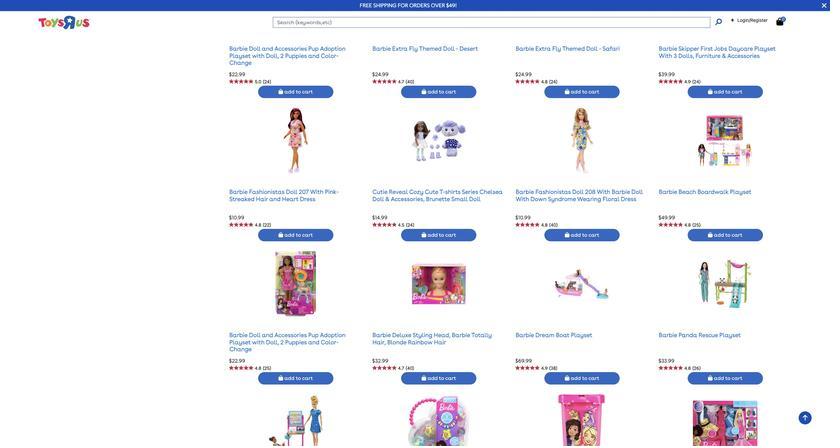 Task type: vqa. For each thing, say whether or not it's contained in the screenshot.
Barbie Panda Rescue Playset "image" on the bottom right of the page
yes



Task type: describe. For each thing, give the bounding box(es) containing it.
login/register
[[738, 17, 769, 23]]

barbie fashionistas doll 207 with pink-streaked hair and heart dress image
[[269, 108, 323, 174]]

add to cart button for barbie extra fly themed doll - safari link
[[545, 86, 620, 98]]

adoption for (24)
[[320, 45, 346, 52]]

add for barbie fashionistas doll 207 with pink- streaked hair and heart dress link in the left of the page
[[285, 232, 295, 238]]

0
[[783, 17, 785, 22]]

desert
[[460, 45, 479, 52]]

small
[[452, 196, 468, 203]]

barbie doll and accessories pup adoption playset with doll, 2 puppies and color- change link for 5.0 (24)
[[230, 45, 346, 66]]

2 for (24)
[[281, 52, 284, 59]]

barbie for barbie beach boardwalk playset link
[[660, 189, 678, 196]]

$22.99 for 5.0
[[229, 71, 245, 78]]

free
[[360, 2, 372, 9]]

to for barbie fashionistas doll 208 with barbie doll with down syndrome wearing floral dress link
[[583, 232, 588, 238]]

rainbow
[[408, 339, 433, 346]]

add to cart for barbie extra fly themed doll - desert link on the top of the page
[[427, 89, 457, 95]]

to for 'cutie reveal cozy cute t-shirts series chelsea doll & accessories, brunette small doll' link
[[439, 232, 445, 238]]

wearing
[[578, 196, 602, 203]]

add for barbie beach boardwalk playset link
[[715, 232, 725, 238]]

barbie fashionistas doll 207 with pink- streaked hair and heart dress link
[[230, 189, 339, 203]]

furniture
[[696, 52, 721, 59]]

hair,
[[373, 339, 386, 346]]

barbie deluxe styling head, barbie totally hair, blonde rainbow hair link
[[373, 332, 492, 346]]

cozy
[[410, 189, 424, 196]]

4.9 for dream
[[542, 366, 548, 371]]

$14.99
[[373, 215, 388, 221]]

barbie for "barbie dream boat playset" link
[[516, 332, 535, 339]]

shopping bag image for barbie beach boardwalk playset
[[709, 232, 713, 238]]

styling
[[413, 332, 433, 339]]

syndrome
[[549, 196, 577, 203]]

barbie be a fashion designer image
[[693, 395, 759, 447]]

themed for safari
[[563, 45, 585, 52]]

puppies for (25)
[[286, 339, 307, 346]]

(40) for deluxe
[[406, 366, 414, 371]]

add to cart for barbie extra fly themed doll - safari link
[[570, 89, 600, 95]]

daycare
[[729, 45, 754, 52]]

extra for barbie extra fly themed doll - desert
[[393, 45, 408, 52]]

4.5
[[398, 223, 405, 228]]

4.7 (40) for extra
[[398, 79, 414, 85]]

$33.99
[[659, 358, 675, 365]]

$69.99
[[516, 358, 532, 365]]

close button image
[[823, 2, 827, 9]]

cart for shopping bag image related to barbie panda rescue playset
[[732, 376, 743, 382]]

shopping bag image for barbie skipper first jobs daycare playset with 3 dolls, furniture & accessories
[[709, 89, 713, 94]]

4.8 for barbie panda rescue playset
[[685, 366, 692, 371]]

toys r us image
[[38, 15, 91, 30]]

4.9 (38)
[[542, 366, 558, 371]]

barbie fashionistas doll 208 with barbie doll with down syndrome wearing floral dress
[[516, 189, 644, 203]]

0 link
[[777, 17, 791, 26]]

4.7 (40) for deluxe
[[398, 366, 414, 371]]

4.8 for barbie beach boardwalk playset
[[685, 223, 692, 228]]

with left down
[[516, 196, 530, 203]]

barbie deluxe styling head, barbie totally hair, blonde rainbow hair
[[373, 332, 492, 346]]

add to cart for 'barbie panda rescue playset' link at the right of the page
[[713, 376, 743, 382]]

barbie for the barbie deluxe styling head, barbie totally hair, blonde rainbow hair link
[[373, 332, 391, 339]]

heart
[[282, 196, 299, 203]]

$39.99
[[659, 71, 676, 78]]

(22)
[[263, 223, 271, 228]]

safari
[[603, 45, 621, 52]]

add to cart button for the barbie deluxe styling head, barbie totally hair, blonde rainbow hair link
[[402, 373, 477, 385]]

add for barbie doll and accessories pup adoption playset with doll, 2 puppies and color- change link for 5.0 (24)
[[285, 89, 295, 95]]

shopping bag image inside 0 link
[[777, 18, 784, 26]]

free shipping for orders over $49!
[[360, 2, 457, 9]]

3
[[674, 52, 678, 59]]

with inside barbie skipper first jobs daycare playset with 3 dolls, furniture & accessories
[[660, 52, 673, 59]]

add to cart button for barbie extra fly themed doll - desert link on the top of the page
[[402, 86, 477, 98]]

barbie beach boardwalk playset
[[660, 189, 752, 196]]

down
[[531, 196, 547, 203]]

barbie doll and accessories pup adoption playset with doll, 2 puppies and color- change link for 4.8 (25)
[[230, 332, 346, 353]]

add to cart for "barbie dream boat playset" link
[[570, 376, 600, 382]]

4.8 (22)
[[255, 223, 271, 228]]

dolls,
[[679, 52, 695, 59]]

shopping bag image for barbie extra fly themed doll - desert
[[422, 89, 427, 94]]

blonde
[[388, 339, 407, 346]]

& inside barbie skipper first jobs daycare playset with 3 dolls, furniture & accessories
[[723, 52, 727, 59]]

shopping bag image for barbie panda rescue playset
[[709, 376, 713, 381]]

barbie extra fly themed doll - safari link
[[516, 45, 621, 52]]

(26)
[[693, 366, 701, 371]]

add for barbie skipper first jobs daycare playset with 3 dolls, furniture & accessories link
[[715, 89, 725, 95]]

cart for barbie dream boat playset shopping bag image
[[589, 376, 600, 382]]

add for the barbie deluxe styling head, barbie totally hair, blonde rainbow hair link
[[428, 376, 438, 382]]

add for 4.8 (25)'s barbie doll and accessories pup adoption playset with doll, 2 puppies and color- change link
[[285, 376, 295, 382]]

barbie for barbie skipper first jobs daycare playset with 3 dolls, furniture & accessories link
[[660, 45, 678, 52]]

barbie beach boardwalk playset link
[[660, 189, 752, 196]]

pup for 4.8 (25)
[[309, 332, 319, 339]]

add to cart for 4.8 (25)'s barbie doll and accessories pup adoption playset with doll, 2 puppies and color- change link
[[283, 376, 313, 382]]

cart for shopping bag image associated with barbie skipper first jobs daycare playset with 3 dolls, furniture & accessories
[[732, 89, 743, 95]]

to for barbie doll and accessories pup adoption playset with doll, 2 puppies and color- change link for 5.0 (24)
[[296, 89, 301, 95]]

themed for desert
[[420, 45, 442, 52]]

streaked
[[230, 196, 255, 203]]

barbie extra fly themed doll - desert image
[[412, 0, 466, 30]]

extra for barbie extra fly themed doll - safari
[[536, 45, 551, 52]]

with inside barbie fashionistas doll 207 with pink- streaked hair and heart dress
[[310, 189, 324, 196]]

with up the floral
[[598, 189, 611, 196]]

5.0
[[255, 79, 262, 85]]

(38)
[[550, 366, 558, 371]]

barbie fashionistas doll 207 with pink- streaked hair and heart dress
[[230, 189, 339, 203]]

barbie skipper first jobs daycare playset with 3 dolls, furniture & accessories link
[[660, 45, 777, 59]]

4.8 for barbie doll and accessories pup adoption playset with doll, 2 puppies and color- change
[[255, 366, 262, 371]]

barbie extra fly themed doll - safari
[[516, 45, 621, 52]]

over
[[431, 2, 445, 9]]

- for desert
[[456, 45, 459, 52]]

to for barbie beach boardwalk playset link
[[726, 232, 731, 238]]

with for 5.0
[[252, 52, 265, 59]]

with for 4.8
[[252, 339, 265, 346]]

to for the barbie deluxe styling head, barbie totally hair, blonde rainbow hair link
[[439, 376, 445, 382]]

barbie doll and accessories pup adoption playset with doll, 2 puppies and color- change for 4.8 (25)
[[230, 332, 346, 353]]

pink-
[[325, 189, 339, 196]]

add for barbie extra fly themed doll - desert link on the top of the page
[[428, 89, 438, 95]]

208
[[586, 189, 596, 196]]

4.8 (24)
[[542, 79, 558, 85]]

first
[[701, 45, 714, 52]]

4.9 for skipper
[[685, 79, 692, 85]]

beach
[[679, 189, 697, 196]]

5.0 (24)
[[255, 79, 271, 85]]

orders
[[410, 2, 430, 9]]

for
[[398, 2, 409, 9]]

add for 'cutie reveal cozy cute t-shirts series chelsea doll & accessories, brunette small doll' link
[[428, 232, 438, 238]]

cutie reveal cozy cute t-shirts series chelsea doll & accessories, brunette small doll
[[373, 189, 503, 203]]

barbie panda rescue playset
[[660, 332, 742, 339]]

brunette
[[426, 196, 450, 203]]

(24) for fly
[[550, 79, 558, 85]]

skipper
[[679, 45, 700, 52]]

add to cart for barbie fashionistas doll 207 with pink- streaked hair and heart dress link in the left of the page
[[283, 232, 313, 238]]

totally
[[472, 332, 492, 339]]

barbie for 4.8 (25)'s barbie doll and accessories pup adoption playset with doll, 2 puppies and color- change link
[[230, 332, 248, 339]]

playset inside barbie skipper first jobs daycare playset with 3 dolls, furniture & accessories
[[755, 45, 777, 52]]

shopping bag image for barbie doll and accessories pup adoption playset with doll, 2 puppies and color- change
[[279, 89, 283, 94]]

barbie panda rescue playset link
[[660, 332, 742, 339]]

$10.99 for barbie fashionistas doll 207 with pink- streaked hair and heart dress
[[229, 215, 245, 221]]

color- for (25)
[[321, 339, 339, 346]]

change for 4.8 (25)
[[230, 346, 252, 353]]

(40) for extra
[[406, 79, 414, 85]]

add to cart button for barbie skipper first jobs daycare playset with 3 dolls, furniture & accessories link
[[688, 86, 764, 98]]

adoption for (25)
[[320, 332, 346, 339]]

$49!
[[447, 2, 457, 9]]

deluxe
[[393, 332, 412, 339]]

to for barbie extra fly themed doll - safari link
[[583, 89, 588, 95]]

4.8 (25) for beach
[[685, 223, 701, 228]]

barbie dream boat playset link
[[516, 332, 593, 339]]

4.5 (24)
[[398, 223, 415, 228]]

$32.99
[[373, 358, 389, 365]]



Task type: locate. For each thing, give the bounding box(es) containing it.
$10.99
[[229, 215, 245, 221], [516, 215, 531, 221]]

0 horizontal spatial hair
[[256, 196, 268, 203]]

0 horizontal spatial &
[[386, 196, 390, 203]]

1 vertical spatial barbie doll and accessories pup adoption playset with doll, 2 puppies and color- change link
[[230, 332, 346, 353]]

to
[[296, 89, 301, 95], [439, 89, 445, 95], [583, 89, 588, 95], [726, 89, 731, 95], [296, 232, 301, 238], [439, 232, 445, 238], [583, 232, 588, 238], [726, 232, 731, 238], [296, 376, 301, 382], [439, 376, 445, 382], [583, 376, 588, 382], [726, 376, 731, 382]]

accessories for (25)
[[275, 332, 307, 339]]

1 color- from the top
[[321, 52, 339, 59]]

0 vertical spatial hair
[[256, 196, 268, 203]]

2 $24.99 from the left
[[516, 71, 532, 78]]

1 horizontal spatial &
[[723, 52, 727, 59]]

0 vertical spatial doll,
[[266, 52, 279, 59]]

1 adoption from the top
[[320, 45, 346, 52]]

4.7
[[398, 79, 405, 85], [398, 366, 405, 371]]

add to cart button for barbie doll and accessories pup adoption playset with doll, 2 puppies and color- change link for 5.0 (24)
[[258, 86, 334, 98]]

(40) for fashionistas
[[550, 223, 558, 228]]

add to cart for 'cutie reveal cozy cute t-shirts series chelsea doll & accessories, brunette small doll' link
[[427, 232, 457, 238]]

$10.99 down down
[[516, 215, 531, 221]]

2 4.7 (40) from the top
[[398, 366, 414, 371]]

to for barbie fashionistas doll 207 with pink- streaked hair and heart dress link in the left of the page
[[296, 232, 301, 238]]

shirts
[[446, 189, 461, 196]]

4.7 for extra
[[398, 79, 405, 85]]

panda
[[679, 332, 698, 339]]

cutie reveal cozy cute t-shirts series chelsea doll & accessories, brunette small doll link
[[373, 189, 503, 203]]

fashionistas up heart
[[249, 189, 285, 196]]

0 vertical spatial barbie doll and accessories pup adoption playset with doll, 2 puppies and color- change
[[230, 45, 346, 66]]

fly
[[410, 45, 418, 52], [553, 45, 562, 52]]

1 $24.99 from the left
[[373, 71, 389, 78]]

1 horizontal spatial (25)
[[693, 223, 701, 228]]

barbie skipper first jobs daycare playset with 3 dolls, furniture & accessories image
[[699, 0, 753, 30]]

boat
[[557, 332, 570, 339]]

pup for 5.0 (24)
[[309, 45, 319, 52]]

add for barbie extra fly themed doll - safari link
[[571, 89, 581, 95]]

1 horizontal spatial fly
[[553, 45, 562, 52]]

color-
[[321, 52, 339, 59], [321, 339, 339, 346]]

2 puppies from the top
[[286, 339, 307, 346]]

$24.99 for barbie extra fly themed doll - desert
[[373, 71, 389, 78]]

2 adoption from the top
[[320, 332, 346, 339]]

1 extra from the left
[[393, 45, 408, 52]]

1 vertical spatial barbie doll and accessories pup adoption playset with doll, 2 puppies and color- change
[[230, 332, 346, 353]]

2 themed from the left
[[563, 45, 585, 52]]

barbie extra fly themed doll - desert
[[373, 45, 479, 52]]

0 vertical spatial 4.7 (40)
[[398, 79, 414, 85]]

2 vertical spatial (40)
[[406, 366, 414, 371]]

hair inside 'barbie deluxe styling head, barbie totally hair, blonde rainbow hair'
[[434, 339, 447, 346]]

barbie extra fly themed doll - desert link
[[373, 45, 479, 52]]

to for barbie extra fly themed doll - desert link on the top of the page
[[439, 89, 445, 95]]

doll
[[249, 45, 261, 52], [444, 45, 455, 52], [587, 45, 598, 52], [286, 189, 298, 196], [573, 189, 584, 196], [632, 189, 644, 196], [373, 196, 384, 203], [470, 196, 481, 203], [249, 332, 261, 339]]

& down cutie in the top of the page
[[386, 196, 390, 203]]

cart for barbie beach boardwalk playset's shopping bag image
[[732, 232, 743, 238]]

1 change from the top
[[230, 59, 252, 66]]

1 fly from the left
[[410, 45, 418, 52]]

barbie
[[230, 45, 248, 52], [373, 45, 391, 52], [516, 45, 535, 52], [660, 45, 678, 52], [230, 189, 248, 196], [516, 189, 535, 196], [612, 189, 631, 196], [660, 189, 678, 196], [230, 332, 248, 339], [373, 332, 391, 339], [452, 332, 471, 339], [516, 332, 535, 339], [660, 332, 678, 339]]

and
[[262, 45, 273, 52], [309, 52, 320, 59], [270, 196, 281, 203], [262, 332, 273, 339], [309, 339, 320, 346]]

1 fashionistas from the left
[[249, 189, 285, 196]]

2 color- from the top
[[321, 339, 339, 346]]

4.9
[[685, 79, 692, 85], [542, 366, 548, 371]]

barbie inside barbie skipper first jobs daycare playset with 3 dolls, furniture & accessories
[[660, 45, 678, 52]]

cutie
[[373, 189, 388, 196]]

fly for barbie extra fly themed doll - desert
[[410, 45, 418, 52]]

2 fashionistas from the left
[[536, 189, 571, 196]]

barbie inside barbie fashionistas doll 207 with pink- streaked hair and heart dress
[[230, 189, 248, 196]]

and inside barbie fashionistas doll 207 with pink- streaked hair and heart dress
[[270, 196, 281, 203]]

fashionistas for down
[[536, 189, 571, 196]]

0 vertical spatial $22.99
[[229, 71, 245, 78]]

1 horizontal spatial $10.99
[[516, 215, 531, 221]]

add to cart button for "barbie dream boat playset" link
[[545, 373, 620, 385]]

1 barbie doll and accessories pup adoption playset with doll, 2 puppies and color- change from the top
[[230, 45, 346, 66]]

accessories for (24)
[[275, 45, 307, 52]]

2 change from the top
[[230, 346, 252, 353]]

add for 'barbie panda rescue playset' link at the right of the page
[[715, 376, 725, 382]]

login/register button
[[731, 17, 769, 24]]

1 vertical spatial barbie doll and accessories pup adoption playset with doll, 2 puppies and color-change image
[[269, 251, 323, 317]]

barbie dream boat playset
[[516, 332, 593, 339]]

-
[[456, 45, 459, 52], [600, 45, 602, 52]]

None search field
[[273, 17, 722, 28]]

1 vertical spatial &
[[386, 196, 390, 203]]

1 vertical spatial (25)
[[263, 366, 271, 371]]

1 vertical spatial $22.99
[[229, 358, 245, 365]]

4.8
[[542, 79, 548, 85], [255, 223, 262, 228], [542, 223, 548, 228], [685, 223, 692, 228], [255, 366, 262, 371], [685, 366, 692, 371]]

2 extra from the left
[[536, 45, 551, 52]]

t-
[[440, 189, 446, 196]]

$10.99 down streaked
[[229, 215, 245, 221]]

4.8 (26)
[[685, 366, 701, 371]]

1 4.7 from the top
[[398, 79, 405, 85]]

add to cart for barbie skipper first jobs daycare playset with 3 dolls, furniture & accessories link
[[713, 89, 743, 95]]

- left safari
[[600, 45, 602, 52]]

1 vertical spatial 2
[[281, 339, 284, 346]]

& inside the cutie reveal cozy cute t-shirts series chelsea doll & accessories, brunette small doll
[[386, 196, 390, 203]]

change
[[230, 59, 252, 66], [230, 346, 252, 353]]

1 $10.99 from the left
[[229, 215, 245, 221]]

cart for shopping bag icon corresponding to 207
[[302, 232, 313, 238]]

0 horizontal spatial themed
[[420, 45, 442, 52]]

2 fly from the left
[[553, 45, 562, 52]]

shopping bag image
[[565, 89, 570, 94], [279, 232, 283, 238], [565, 232, 570, 238], [279, 376, 283, 381], [422, 376, 427, 381]]

1 horizontal spatial dress
[[622, 196, 637, 203]]

barbie career kindergarten teacher playset, blonde image
[[269, 395, 323, 447]]

barbie for barbie extra fly themed doll - desert link on the top of the page
[[373, 45, 391, 52]]

2 $10.99 from the left
[[516, 215, 531, 221]]

1 vertical spatial adoption
[[320, 332, 346, 339]]

$24.99 for barbie extra fly themed doll - safari
[[516, 71, 532, 78]]

barbie fashionistas doll 208 with barbie doll with down syndrome wearing floral dress link
[[516, 189, 644, 203]]

cutie reveal cozy cute t-shirts series chelsea doll & accessories, brunette small doll image
[[412, 108, 466, 174]]

barbie deluxe styling head, barbie totally hair, blonde rainbow hair image
[[412, 251, 466, 317]]

shipping
[[374, 2, 397, 9]]

1 vertical spatial change
[[230, 346, 252, 353]]

dress right the floral
[[622, 196, 637, 203]]

jobs
[[715, 45, 728, 52]]

0 horizontal spatial dress
[[300, 196, 316, 203]]

(24) for cozy
[[407, 223, 415, 228]]

$49.99
[[659, 215, 676, 221]]

barbie doll and accessories pup adoption playset with doll, 2 puppies and color-change image for 5.0 (24)
[[269, 0, 323, 30]]

1 horizontal spatial $24.99
[[516, 71, 532, 78]]

puppies
[[286, 52, 307, 59], [286, 339, 307, 346]]

add to cart for barbie doll and accessories pup adoption playset with doll, 2 puppies and color- change link for 5.0 (24)
[[283, 89, 313, 95]]

accessories,
[[391, 196, 425, 203]]

(25) for and
[[263, 366, 271, 371]]

fashionistas inside barbie fashionistas doll 208 with barbie doll with down syndrome wearing floral dress
[[536, 189, 571, 196]]

$22.99 for 4.8
[[229, 358, 245, 365]]

themed
[[420, 45, 442, 52], [563, 45, 585, 52]]

cart for shopping bag icon related to head,
[[446, 376, 457, 382]]

1 vertical spatial (40)
[[550, 223, 558, 228]]

color- for (24)
[[321, 52, 339, 59]]

doll, for 5.0 (24)
[[266, 52, 279, 59]]

barbie doll and accessories pup adoption playset with doll, 2 puppies and color-change image for 4.8 (25)
[[269, 251, 323, 317]]

207
[[299, 189, 309, 196]]

2 4.7 from the top
[[398, 366, 405, 371]]

2 pup from the top
[[309, 332, 319, 339]]

1 horizontal spatial extra
[[536, 45, 551, 52]]

hair
[[256, 196, 268, 203], [434, 339, 447, 346]]

2 with from the top
[[252, 339, 265, 346]]

barbie doll and accessories pup adoption playset with doll, 2 puppies and color-change image
[[269, 0, 323, 30], [269, 251, 323, 317]]

(24) for first
[[693, 79, 701, 85]]

&
[[723, 52, 727, 59], [386, 196, 390, 203]]

cart for shopping bag image for cutie reveal cozy cute t-shirts series chelsea doll & accessories, brunette small doll
[[446, 232, 457, 238]]

1 horizontal spatial -
[[600, 45, 602, 52]]

2 - from the left
[[600, 45, 602, 52]]

1 4.7 (40) from the top
[[398, 79, 414, 85]]

add to cart
[[283, 89, 313, 95], [427, 89, 457, 95], [570, 89, 600, 95], [713, 89, 743, 95], [283, 232, 313, 238], [427, 232, 457, 238], [570, 232, 600, 238], [713, 232, 743, 238], [283, 376, 313, 382], [427, 376, 457, 382], [570, 376, 600, 382], [713, 376, 743, 382]]

2 barbie doll and accessories pup adoption playset with doll, 2 puppies and color-change image from the top
[[269, 251, 323, 317]]

barbie doll and accessories pup adoption playset with doll, 2 puppies and color- change link
[[230, 45, 346, 66], [230, 332, 346, 353]]

add to cart button for barbie fashionistas doll 207 with pink- streaked hair and heart dress link in the left of the page
[[258, 229, 334, 242]]

with right 207
[[310, 189, 324, 196]]

1 2 from the top
[[281, 52, 284, 59]]

4.8 for barbie fashionistas doll 207 with pink- streaked hair and heart dress
[[255, 223, 262, 228]]

cart for shopping bag image related to barbie extra fly themed doll - desert
[[446, 89, 457, 95]]

to for 'barbie panda rescue playset' link at the right of the page
[[726, 376, 731, 382]]

0 vertical spatial puppies
[[286, 52, 307, 59]]

dress inside barbie fashionistas doll 208 with barbie doll with down syndrome wearing floral dress
[[622, 196, 637, 203]]

0 vertical spatial (25)
[[693, 223, 701, 228]]

0 horizontal spatial fashionistas
[[249, 189, 285, 196]]

barbie for barbie doll and accessories pup adoption playset with doll, 2 puppies and color- change link for 5.0 (24)
[[230, 45, 248, 52]]

1 vertical spatial doll,
[[266, 339, 279, 346]]

1 horizontal spatial hair
[[434, 339, 447, 346]]

0 vertical spatial color-
[[321, 52, 339, 59]]

chelsea
[[480, 189, 503, 196]]

$10.99 for barbie fashionistas doll 208 with barbie doll with down syndrome wearing floral dress
[[516, 215, 531, 221]]

0 horizontal spatial (25)
[[263, 366, 271, 371]]

add to cart button for 4.8 (25)'s barbie doll and accessories pup adoption playset with doll, 2 puppies and color- change link
[[258, 373, 334, 385]]

0 horizontal spatial $10.99
[[229, 215, 245, 221]]

1 horizontal spatial fashionistas
[[536, 189, 571, 196]]

1 vertical spatial 4.7
[[398, 366, 405, 371]]

to for "barbie dream boat playset" link
[[583, 376, 588, 382]]

4.9 down dolls,
[[685, 79, 692, 85]]

puppies for (24)
[[286, 52, 307, 59]]

boardwalk
[[698, 189, 729, 196]]

dress down 207
[[300, 196, 316, 203]]

doll inside barbie fashionistas doll 207 with pink- streaked hair and heart dress
[[286, 189, 298, 196]]

1 $22.99 from the top
[[229, 71, 245, 78]]

doll, for 4.8 (25)
[[266, 339, 279, 346]]

barbie for barbie extra fly themed doll - safari link
[[516, 45, 535, 52]]

1 horizontal spatial 4.9
[[685, 79, 692, 85]]

2 doll, from the top
[[266, 339, 279, 346]]

1 vertical spatial with
[[252, 339, 265, 346]]

series
[[462, 189, 479, 196]]

0 vertical spatial adoption
[[320, 45, 346, 52]]

barbie extra fly themed doll - safari image
[[556, 0, 610, 30]]

doll,
[[266, 52, 279, 59], [266, 339, 279, 346]]

hair down head,
[[434, 339, 447, 346]]

1 with from the top
[[252, 52, 265, 59]]

2 $22.99 from the top
[[229, 358, 245, 365]]

rescue
[[699, 332, 719, 339]]

add to cart for barbie fashionistas doll 208 with barbie doll with down syndrome wearing floral dress link
[[570, 232, 600, 238]]

4.9 left "(38)"
[[542, 366, 548, 371]]

0 vertical spatial (40)
[[406, 79, 414, 85]]

1 pup from the top
[[309, 45, 319, 52]]

0 horizontal spatial extra
[[393, 45, 408, 52]]

fashionistas up 'syndrome'
[[536, 189, 571, 196]]

1 horizontal spatial themed
[[563, 45, 585, 52]]

2 barbie doll and accessories pup adoption playset with doll, 2 puppies and color- change link from the top
[[230, 332, 346, 353]]

(25)
[[693, 223, 701, 228], [263, 366, 271, 371]]

add for barbie fashionistas doll 208 with barbie doll with down syndrome wearing floral dress link
[[571, 232, 581, 238]]

shopping bag image for 207
[[279, 232, 283, 238]]

2 2 from the top
[[281, 339, 284, 346]]

barbie skipper first jobs daycare playset with 3 dolls, furniture & accessories
[[660, 45, 777, 59]]

1 vertical spatial 4.8 (25)
[[255, 366, 271, 371]]

1 barbie doll and accessories pup adoption playset with doll, 2 puppies and color- change link from the top
[[230, 45, 346, 66]]

2 dress from the left
[[622, 196, 637, 203]]

1 horizontal spatial 4.8 (25)
[[685, 223, 701, 228]]

add to cart button for barbie beach boardwalk playset link
[[688, 229, 764, 242]]

0 vertical spatial barbie doll and accessories pup adoption playset with doll, 2 puppies and color- change link
[[230, 45, 346, 66]]

2 barbie doll and accessories pup adoption playset with doll, 2 puppies and color- change from the top
[[230, 332, 346, 353]]

1 vertical spatial pup
[[309, 332, 319, 339]]

4.8 (40)
[[542, 223, 558, 228]]

& down jobs
[[723, 52, 727, 59]]

barbie beach boardwalk playset image
[[699, 108, 753, 174]]

0 vertical spatial 2
[[281, 52, 284, 59]]

0 horizontal spatial fly
[[410, 45, 418, 52]]

1 vertical spatial 4.9
[[542, 366, 548, 371]]

0 vertical spatial 4.9
[[685, 79, 692, 85]]

1 dress from the left
[[300, 196, 316, 203]]

0 vertical spatial with
[[252, 52, 265, 59]]

barbie for 'barbie panda rescue playset' link at the right of the page
[[660, 332, 678, 339]]

4.7 (40)
[[398, 79, 414, 85], [398, 366, 414, 371]]

to for barbie skipper first jobs daycare playset with 3 dolls, furniture & accessories link
[[726, 89, 731, 95]]

0 horizontal spatial 4.8 (25)
[[255, 366, 271, 371]]

0 horizontal spatial 4.9
[[542, 366, 548, 371]]

cart for barbie doll and accessories pup adoption playset with doll, 2 puppies and color- change shopping bag image
[[302, 89, 313, 95]]

fashionistas for and
[[249, 189, 285, 196]]

0 vertical spatial pup
[[309, 45, 319, 52]]

1 themed from the left
[[420, 45, 442, 52]]

shopping bag image
[[777, 18, 784, 26], [279, 89, 283, 94], [422, 89, 427, 94], [709, 89, 713, 94], [422, 232, 427, 238], [709, 232, 713, 238], [565, 376, 570, 381], [709, 376, 713, 381]]

add to cart button for 'cutie reveal cozy cute t-shirts series chelsea doll & accessories, brunette small doll' link
[[402, 229, 477, 242]]

head,
[[434, 332, 451, 339]]

0 vertical spatial change
[[230, 59, 252, 66]]

reveal
[[389, 189, 408, 196]]

1 vertical spatial color-
[[321, 339, 339, 346]]

0 vertical spatial barbie doll and accessories pup adoption playset with doll, 2 puppies and color-change image
[[269, 0, 323, 30]]

pup
[[309, 45, 319, 52], [309, 332, 319, 339]]

barbie fashionistas doll 208 with barbie doll with down syndrome wearing floral dress image
[[556, 108, 610, 174]]

- left desert
[[456, 45, 459, 52]]

barbie dream boat playset image
[[556, 251, 610, 317]]

add for "barbie dream boat playset" link
[[571, 376, 581, 382]]

cart for shopping bag icon corresponding to accessories
[[302, 376, 313, 382]]

0 horizontal spatial -
[[456, 45, 459, 52]]

with
[[252, 52, 265, 59], [252, 339, 265, 346]]

cart for shopping bag icon for themed
[[589, 89, 600, 95]]

fashionistas inside barbie fashionistas doll 207 with pink- streaked hair and heart dress
[[249, 189, 285, 196]]

with
[[660, 52, 673, 59], [310, 189, 324, 196], [598, 189, 611, 196], [516, 196, 530, 203]]

dress inside barbie fashionistas doll 207 with pink- streaked hair and heart dress
[[300, 196, 316, 203]]

hair right streaked
[[256, 196, 268, 203]]

add to cart for barbie beach boardwalk playset link
[[713, 232, 743, 238]]

1 - from the left
[[456, 45, 459, 52]]

1 barbie doll and accessories pup adoption playset with doll, 2 puppies and color-change image from the top
[[269, 0, 323, 30]]

extra
[[393, 45, 408, 52], [536, 45, 551, 52]]

tara toys barbie necklace activity craft set image
[[407, 395, 472, 447]]

with left the 3
[[660, 52, 673, 59]]

shopping bag image for accessories
[[279, 376, 283, 381]]

barbie for barbie fashionistas doll 208 with barbie doll with down syndrome wearing floral dress link
[[516, 189, 535, 196]]

1 doll, from the top
[[266, 52, 279, 59]]

1 puppies from the top
[[286, 52, 307, 59]]

Enter Keyword or Item No. search field
[[273, 17, 711, 28]]

barbie for barbie fashionistas doll 207 with pink- streaked hair and heart dress link in the left of the page
[[230, 189, 248, 196]]

0 horizontal spatial $24.99
[[373, 71, 389, 78]]

1 vertical spatial hair
[[434, 339, 447, 346]]

fly for barbie extra fly themed doll - safari
[[553, 45, 562, 52]]

4.7 for deluxe
[[398, 366, 405, 371]]

4.8 for barbie fashionistas doll 208 with barbie doll with down syndrome wearing floral dress
[[542, 223, 548, 228]]

barbie store it all image
[[550, 395, 616, 447]]

free shipping for orders over $49! link
[[360, 2, 457, 9]]

shopping bag image for themed
[[565, 89, 570, 94]]

cart for 208 shopping bag icon
[[589, 232, 600, 238]]

1 vertical spatial puppies
[[286, 339, 307, 346]]

add to cart button for 'barbie panda rescue playset' link at the right of the page
[[688, 373, 764, 385]]

hair inside barbie fashionistas doll 207 with pink- streaked hair and heart dress
[[256, 196, 268, 203]]

barbie doll and accessories pup adoption playset with doll, 2 puppies and color- change
[[230, 45, 346, 66], [230, 332, 346, 353]]

accessories inside barbie skipper first jobs daycare playset with 3 dolls, furniture & accessories
[[728, 52, 761, 59]]

floral
[[603, 196, 620, 203]]

4.8 (25)
[[685, 223, 701, 228], [255, 366, 271, 371]]

2 for (25)
[[281, 339, 284, 346]]

dress
[[300, 196, 316, 203], [622, 196, 637, 203]]

1 vertical spatial 4.7 (40)
[[398, 366, 414, 371]]

shopping bag image for cutie reveal cozy cute t-shirts series chelsea doll & accessories, brunette small doll
[[422, 232, 427, 238]]

(25) for boardwalk
[[693, 223, 701, 228]]

4.8 (25) for doll
[[255, 366, 271, 371]]

shopping bag image for 208
[[565, 232, 570, 238]]

dream
[[536, 332, 555, 339]]

0 vertical spatial &
[[723, 52, 727, 59]]

4.9 (24)
[[685, 79, 701, 85]]

cute
[[425, 189, 439, 196]]

barbie panda rescue playset image
[[699, 251, 753, 317]]

change for 5.0 (24)
[[230, 59, 252, 66]]

0 vertical spatial 4.8 (25)
[[685, 223, 701, 228]]

0 vertical spatial 4.7
[[398, 79, 405, 85]]

add to cart button
[[258, 86, 334, 98], [402, 86, 477, 98], [545, 86, 620, 98], [688, 86, 764, 98], [258, 229, 334, 242], [402, 229, 477, 242], [545, 229, 620, 242], [688, 229, 764, 242], [258, 373, 334, 385], [402, 373, 477, 385], [545, 373, 620, 385], [688, 373, 764, 385]]



